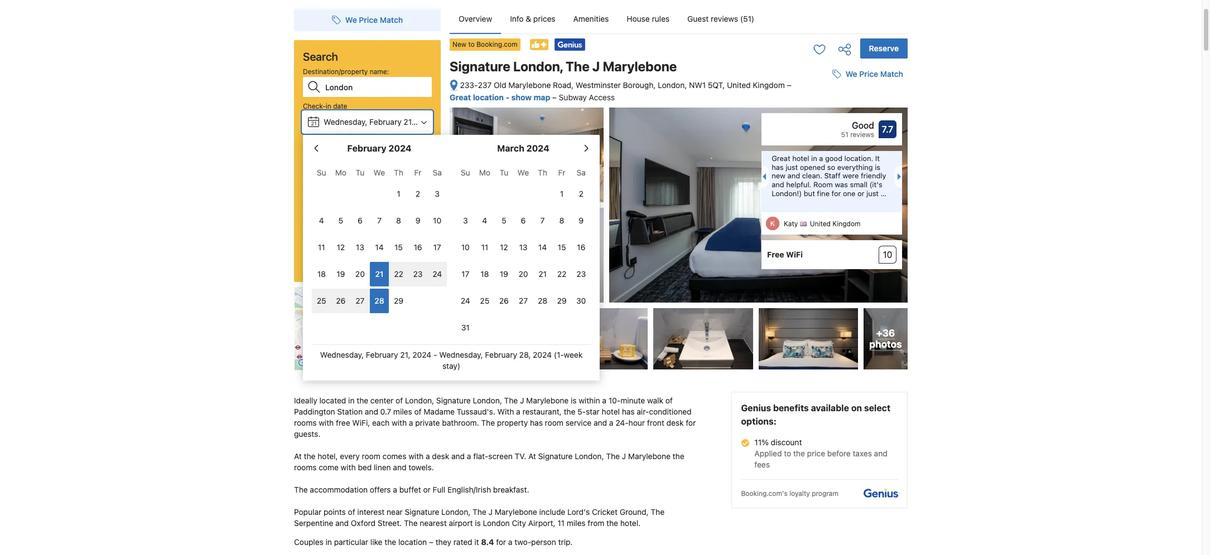 Task type: describe. For each thing, give the bounding box(es) containing it.
airport,
[[528, 519, 555, 528]]

1 horizontal spatial has
[[622, 407, 635, 417]]

5qt,
[[708, 80, 725, 90]]

with right the each
[[392, 419, 407, 428]]

and right new
[[788, 171, 800, 180]]

with up towels.
[[409, 452, 424, 461]]

6 for 6 checkbox
[[358, 216, 363, 225]]

wednesday, up stay)
[[439, 350, 483, 360]]

0
[[343, 189, 348, 198]]

we price match for we price match dropdown button in the search section
[[345, 15, 403, 25]]

for inside great hotel in a good location. it has just opened so everything is new and clean. staff were friendly and helpful. room was small (it's london!) but fine for one or just …
[[832, 189, 841, 198]]

london, up tussaud's.
[[473, 396, 502, 406]]

guest
[[687, 14, 709, 23]]

1 horizontal spatial we price match button
[[828, 64, 908, 84]]

8.4
[[481, 538, 494, 547]]

19 for the 19 february 2024 checkbox
[[337, 269, 345, 279]]

room
[[813, 180, 833, 189]]

with
[[497, 407, 514, 417]]

flat-
[[473, 452, 488, 461]]

couples
[[294, 538, 324, 547]]

info & prices
[[510, 14, 555, 23]]

0 horizontal spatial search
[[303, 50, 338, 63]]

the up the station
[[357, 396, 368, 406]]

8 for 8 'option'
[[559, 216, 564, 225]]

28 for 28 march 2024 checkbox
[[538, 296, 547, 306]]

points
[[324, 508, 346, 517]]

one
[[843, 189, 856, 198]]

small
[[850, 180, 868, 189]]

6 for "6 march 2024" option
[[521, 216, 526, 225]]

price for the rightmost we price match dropdown button
[[859, 69, 878, 79]]

2 · from the left
[[381, 189, 383, 198]]

for inside "ideally located in the center of london, signature london, the j marylebone is within a 10-minute walk of paddington station and 0.7 miles of madame tussaud's. with a restaurant, the 5-star hotel has air-conditioned rooms with free wifi, each with a private bathroom. the property has room service and a 24-hour front desk for guests. at the hotel, every room comes with a desk and a flat-screen tv. at signature london, the j marylebone the rooms come with bed linen and towels. the accommodation offers a buffet or full english/irish breakfast. popular points of interest near signature london, the j marylebone include lord's cricket ground, the serpentine and oxford street. the nearest airport is london city airport, 11 miles from the hotel."
[[686, 419, 696, 428]]

2 inside 2 adults · 0 children · 1 room button
[[308, 189, 313, 198]]

loyalty
[[790, 490, 810, 498]]

entire homes & apartments
[[313, 211, 399, 220]]

1-
[[303, 169, 309, 177]]

2 February 2024 checkbox
[[408, 182, 428, 206]]

wednesday, february 21, 2024
[[324, 117, 435, 127]]

program
[[812, 490, 839, 498]]

- inside 'wednesday, february 21, 2024 - wednesday, february 28, 2024 (1-week stay)'
[[434, 350, 437, 360]]

in inside "ideally located in the center of london, signature london, the j marylebone is within a 10-minute walk of paddington station and 0.7 miles of madame tussaud's. with a restaurant, the 5-star hotel has air-conditioned rooms with free wifi, each with a private bathroom. the property has room service and a 24-hour front desk for guests. at the hotel, every room comes with a desk and a flat-screen tv. at signature london, the j marylebone the rooms come with bed linen and towels. the accommodation offers a buffet or full english/irish breakfast. popular points of interest near signature london, the j marylebone include lord's cricket ground, the serpentine and oxford street. the nearest airport is london city airport, 11 miles from the hotel."
[[348, 396, 355, 406]]

taxes
[[853, 449, 872, 459]]

2 March 2024 checkbox
[[572, 182, 591, 206]]

select
[[864, 403, 891, 414]]

free wifi
[[767, 250, 803, 260]]

4 for 4 march 2024 checkbox
[[482, 216, 487, 225]]

good 51 reviews
[[841, 121, 874, 139]]

1 vertical spatial united
[[810, 220, 831, 228]]

15 for the "15 march 2024" checkbox on the top left of page
[[558, 243, 566, 252]]

th for february 2024
[[394, 168, 403, 177]]

12 March 2024 checkbox
[[494, 235, 514, 260]]

16 March 2024 checkbox
[[572, 235, 591, 260]]

buffet
[[399, 485, 421, 495]]

Where are you going? field
[[321, 77, 432, 97]]

18 February 2024 checkbox
[[312, 262, 331, 287]]

j up london
[[489, 508, 493, 517]]

london
[[483, 519, 510, 528]]

1 horizontal spatial desk
[[667, 419, 684, 428]]

and inside 11% discount applied to the price before taxes and fees
[[874, 449, 888, 459]]

a right with
[[516, 407, 520, 417]]

the up london
[[473, 508, 486, 517]]

3 for the 3 option
[[435, 189, 440, 199]]

subway
[[559, 92, 587, 102]]

j up the restaurant,
[[520, 396, 524, 406]]

in inside search section
[[326, 102, 331, 110]]

& inside search section
[[356, 211, 361, 220]]

the left "hotel,"
[[304, 452, 316, 461]]

1 February 2024 checkbox
[[389, 182, 408, 206]]

31 March 2024 checkbox
[[456, 316, 475, 340]]

the down conditioned
[[673, 452, 684, 461]]

marylebone inside 233-237 old marylebone road, westminster borough, london, nw1 5qt, united kingdom – great location - show map – subway access
[[508, 80, 551, 90]]

mo for march
[[479, 168, 490, 177]]

1 horizontal spatial just
[[867, 189, 879, 198]]

couples in particular like the location – they rated it 8.4 for a two-person trip.
[[294, 538, 573, 547]]

full
[[433, 485, 445, 495]]

2 vertical spatial room
[[362, 452, 380, 461]]

two-
[[515, 538, 531, 547]]

16 for 16 checkbox
[[414, 243, 422, 252]]

conditioned
[[649, 407, 692, 417]]

children
[[350, 189, 379, 198]]

match for we price match dropdown button in the search section
[[380, 15, 403, 25]]

j up westminster
[[592, 59, 600, 74]]

7 March 2024 checkbox
[[533, 209, 552, 233]]

(51)
[[740, 14, 754, 23]]

united kingdom
[[810, 220, 861, 228]]

3 February 2024 checkbox
[[428, 182, 447, 206]]

21 February 2024 checkbox
[[370, 262, 389, 287]]

click to open map view image
[[450, 79, 458, 92]]

5 February 2024 checkbox
[[331, 209, 350, 233]]

of up conditioned
[[665, 396, 673, 406]]

we up destination/property name:
[[345, 15, 357, 25]]

27 February 2024 checkbox
[[350, 289, 370, 314]]

sa for march 2024
[[577, 168, 586, 177]]

search button
[[303, 242, 432, 269]]

signature up 237
[[450, 59, 510, 74]]

0 vertical spatial &
[[526, 14, 531, 23]]

signature london, the j marylebone
[[450, 59, 677, 74]]

7 for 7 march 2024 option
[[540, 216, 545, 225]]

date for check-in date
[[333, 102, 347, 110]]

26 for 26 march 2024 checkbox
[[499, 296, 509, 306]]

we up good
[[846, 69, 857, 79]]

14 March 2024 checkbox
[[533, 235, 552, 260]]

the down cricket at bottom
[[607, 519, 618, 528]]

21, for wednesday, february 21, 2024 - wednesday, february 28, 2024 (1-week stay)
[[400, 350, 410, 360]]

march 2024
[[497, 143, 549, 153]]

stay
[[327, 169, 340, 177]]

destination/property
[[303, 68, 368, 76]]

old
[[494, 80, 506, 90]]

marylebone up borough,
[[603, 59, 677, 74]]

destination/property name:
[[303, 68, 389, 76]]

rated
[[453, 538, 472, 547]]

signature up madame on the left of the page
[[436, 396, 471, 406]]

map
[[534, 92, 550, 102]]

we down wednesday, february 28, 2024
[[374, 168, 385, 177]]

30
[[576, 296, 586, 306]]

1 at from the left
[[294, 452, 302, 461]]

26 for 26 option
[[336, 296, 346, 306]]

233-
[[460, 80, 478, 90]]

18 for the "18 march 2024" checkbox
[[481, 269, 489, 279]]

0 horizontal spatial miles
[[393, 407, 412, 417]]

the right like in the bottom of the page
[[385, 538, 396, 547]]

great hotel in a good location. it has just opened so everything is new and clean. staff were friendly and helpful. room was small (it's london!) but fine for one or just …
[[772, 154, 887, 198]]

wednesday, for wednesday, february 28, 2024
[[324, 151, 367, 160]]

21 March 2024 checkbox
[[533, 262, 552, 287]]

house
[[627, 14, 650, 23]]

is for marylebone
[[571, 396, 577, 406]]

london, up airport
[[441, 508, 471, 517]]

9 March 2024 checkbox
[[572, 209, 591, 233]]

10 for 10 march 2024 option at the left of page
[[461, 243, 470, 252]]

51
[[841, 131, 849, 139]]

su for march
[[461, 168, 470, 177]]

center
[[370, 396, 394, 406]]

15 for "15 february 2024" checkbox
[[395, 243, 403, 252]]

to inside 11% discount applied to the price before taxes and fees
[[784, 449, 791, 459]]

fr for february 2024
[[414, 168, 422, 177]]

of up the oxford
[[348, 508, 355, 517]]

17 March 2024 checkbox
[[456, 262, 475, 287]]

31
[[461, 323, 470, 333]]

in right couples
[[326, 538, 332, 547]]

21 cell
[[370, 260, 389, 287]]

a left 24-
[[609, 419, 613, 428]]

from
[[588, 519, 604, 528]]

and left 0.7
[[365, 407, 378, 417]]

reserve
[[869, 44, 899, 53]]

a inside great hotel in a good location. it has just opened so everything is new and clean. staff were friendly and helpful. room was small (it's london!) but fine for one or just …
[[819, 154, 823, 163]]

19 for 19 option
[[500, 269, 508, 279]]

1 vertical spatial –
[[552, 92, 557, 102]]

23 March 2024 checkbox
[[572, 262, 591, 287]]

name:
[[370, 68, 389, 76]]

info
[[510, 14, 524, 23]]

for inside search section
[[354, 226, 362, 234]]

the right "street."
[[404, 519, 418, 528]]

or inside "ideally located in the center of london, signature london, the j marylebone is within a 10-minute walk of paddington station and 0.7 miles of madame tussaud's. with a restaurant, the 5-star hotel has air-conditioned rooms with free wifi, each with a private bathroom. the property has room service and a 24-hour front desk for guests. at the hotel, every room comes with a desk and a flat-screen tv. at signature london, the j marylebone the rooms come with bed linen and towels. the accommodation offers a buffet or full english/irish breakfast. popular points of interest near signature london, the j marylebone include lord's cricket ground, the serpentine and oxford street. the nearest airport is london city airport, 11 miles from the hotel."
[[423, 485, 431, 495]]

the down tussaud's.
[[481, 419, 495, 428]]

19 March 2024 checkbox
[[494, 262, 514, 287]]

with down "every"
[[341, 463, 356, 473]]

0 horizontal spatial 21
[[311, 121, 317, 127]]

breakfast.
[[493, 485, 529, 495]]

0 horizontal spatial is
[[475, 519, 481, 528]]

before
[[827, 449, 851, 459]]

benefits
[[773, 403, 809, 414]]

i'm traveling for work
[[313, 226, 379, 234]]

check-in date
[[303, 102, 347, 110]]

show
[[511, 92, 532, 102]]

24 February 2024 checkbox
[[428, 262, 447, 287]]

reviews inside good 51 reviews
[[850, 131, 874, 139]]

8 February 2024 checkbox
[[389, 209, 408, 233]]

a left private
[[409, 419, 413, 428]]

a right offers
[[393, 485, 397, 495]]

1 for march
[[560, 189, 564, 199]]

match for the rightmost we price match dropdown button
[[880, 69, 903, 79]]

and down star at the bottom left
[[594, 419, 607, 428]]

we down march 2024
[[518, 168, 529, 177]]

11 inside "ideally located in the center of london, signature london, the j marylebone is within a 10-minute walk of paddington station and 0.7 miles of madame tussaud's. with a restaurant, the 5-star hotel has air-conditioned rooms with free wifi, each with a private bathroom. the property has room service and a 24-hour front desk for guests. at the hotel, every room comes with a desk and a flat-screen tv. at signature london, the j marylebone the rooms come with bed linen and towels. the accommodation offers a buffet or full english/irish breakfast. popular points of interest near signature london, the j marylebone include lord's cricket ground, the serpentine and oxford street. the nearest airport is london city airport, 11 miles from the hotel."
[[558, 519, 565, 528]]

entire
[[313, 211, 331, 220]]

28 cell
[[370, 287, 389, 314]]

28, inside 'wednesday, february 21, 2024 - wednesday, february 28, 2024 (1-week stay)'
[[519, 350, 531, 360]]

24 for the 24 february 2024 'checkbox' at the left
[[433, 269, 442, 279]]

amenities link
[[564, 4, 618, 33]]

23 for 23 checkbox at left
[[576, 269, 586, 279]]

1 · from the left
[[339, 189, 341, 198]]

options:
[[741, 417, 777, 427]]

signature right tv.
[[538, 452, 573, 461]]

2 horizontal spatial room
[[545, 419, 564, 428]]

a left flat-
[[467, 452, 471, 461]]

check- for out
[[303, 136, 326, 144]]

26 February 2024 checkbox
[[331, 289, 350, 314]]

22 cell
[[389, 260, 408, 287]]

22 March 2024 checkbox
[[552, 262, 572, 287]]

with down paddington
[[319, 419, 334, 428]]

or inside great hotel in a good location. it has just opened so everything is new and clean. staff were friendly and helpful. room was small (it's london!) but fine for one or just …
[[858, 189, 865, 198]]

237
[[478, 80, 492, 90]]

comes
[[383, 452, 406, 461]]

0 vertical spatial to
[[468, 40, 475, 49]]

0 horizontal spatial 28,
[[404, 151, 415, 160]]

wifi
[[786, 250, 803, 260]]

for right '8.4'
[[496, 538, 506, 547]]

0 horizontal spatial has
[[530, 419, 543, 428]]

11%
[[755, 438, 769, 448]]

air-
[[637, 407, 649, 417]]

0 horizontal spatial desk
[[432, 452, 449, 461]]

guest reviews (51)
[[687, 14, 754, 23]]

marylebone up the restaurant,
[[526, 396, 569, 406]]

+36 photos link
[[864, 309, 908, 370]]

near
[[387, 508, 403, 517]]

the right ground,
[[651, 508, 665, 517]]

28 February 2024 checkbox
[[370, 289, 389, 314]]

14 for 14 checkbox
[[375, 243, 384, 252]]

j down 24-
[[622, 452, 626, 461]]

5 for 5 march 2024 checkbox
[[502, 216, 506, 225]]

8 for '8 february 2024' checkbox
[[396, 216, 401, 225]]

11% discount applied to the price before taxes and fees
[[755, 438, 888, 470]]

linen
[[374, 463, 391, 473]]

scored 7.7 element
[[879, 121, 897, 138]]

minute
[[621, 396, 645, 406]]

a left two-
[[508, 538, 512, 547]]

23 cell
[[408, 260, 428, 287]]

20 for 20 checkbox
[[519, 269, 528, 279]]

27 for 27 february 2024 option
[[356, 296, 365, 306]]

28 for 28 checkbox
[[375, 296, 384, 306]]

20 February 2024 checkbox
[[350, 262, 370, 287]]

17 for 17 option
[[462, 269, 469, 279]]

new to booking.com
[[452, 40, 518, 49]]

2 horizontal spatial –
[[787, 80, 791, 90]]

reviews inside 'link'
[[711, 14, 738, 23]]

4 for 4 checkbox
[[319, 216, 324, 225]]

20 March 2024 checkbox
[[514, 262, 533, 287]]

marylebone down front
[[628, 452, 671, 461]]

tv.
[[515, 452, 526, 461]]

the up the popular
[[294, 485, 308, 495]]

1 vertical spatial location
[[398, 538, 427, 547]]

1 horizontal spatial miles
[[567, 519, 586, 528]]

hotel.
[[620, 519, 641, 528]]

it
[[875, 154, 880, 163]]

11 March 2024 checkbox
[[475, 235, 494, 260]]

18 for 18 checkbox
[[317, 269, 326, 279]]

good
[[852, 121, 874, 131]]

27 for 27 checkbox
[[519, 296, 528, 306]]

grid for march
[[456, 162, 591, 340]]

- inside 233-237 old marylebone road, westminster borough, london, nw1 5qt, united kingdom – great location - show map – subway access
[[506, 92, 509, 102]]

2 for march
[[579, 189, 584, 199]]

located
[[319, 396, 346, 406]]

1 inside button
[[385, 189, 389, 198]]

everything
[[837, 163, 873, 172]]

search section
[[290, 0, 600, 381]]



Task type: locate. For each thing, give the bounding box(es) containing it.
28, left (1-
[[519, 350, 531, 360]]

6 up i'm traveling for work
[[358, 216, 363, 225]]

star
[[586, 407, 600, 417]]

1 22 from the left
[[394, 269, 403, 279]]

0 vertical spatial 3
[[435, 189, 440, 199]]

we price match up name:
[[345, 15, 403, 25]]

24 right 23 checkbox
[[433, 269, 442, 279]]

15 March 2024 checkbox
[[552, 235, 572, 260]]

2 27 from the left
[[519, 296, 528, 306]]

2 8 from the left
[[559, 216, 564, 225]]

great down 'click to open map view' "icon"
[[450, 92, 471, 102]]

price inside search section
[[359, 15, 378, 25]]

29 March 2024 checkbox
[[552, 289, 572, 314]]

we price match button down the reserve button
[[828, 64, 908, 84]]

sa for february 2024
[[433, 168, 442, 177]]

26 inside checkbox
[[499, 296, 509, 306]]

lord's
[[567, 508, 590, 517]]

and down comes
[[393, 463, 406, 473]]

21, up february 2024
[[404, 117, 414, 127]]

2 horizontal spatial 1
[[560, 189, 564, 199]]

street.
[[378, 519, 402, 528]]

wednesday,
[[324, 117, 367, 127], [324, 151, 367, 160], [320, 350, 364, 360], [439, 350, 483, 360]]

11 inside option
[[318, 243, 325, 252]]

9 for the 9 february 2024 option in the left top of the page
[[416, 216, 420, 225]]

19
[[337, 269, 345, 279], [500, 269, 508, 279]]

21 for 21 march 2024 option
[[539, 269, 547, 279]]

the left 5-
[[564, 407, 575, 417]]

and left flat-
[[451, 452, 465, 461]]

11 for 11 february 2024 option
[[318, 243, 325, 252]]

1 left 2 february 2024 option
[[397, 189, 400, 199]]

25 for 25 february 2024 checkbox
[[317, 296, 326, 306]]

kingdom down 'one'
[[833, 220, 861, 228]]

2 su from the left
[[461, 168, 470, 177]]

the up with
[[504, 396, 518, 406]]

ground,
[[620, 508, 649, 517]]

1 20 from the left
[[355, 269, 365, 279]]

1 horizontal spatial 24
[[461, 296, 470, 306]]

in up check-out date
[[326, 102, 331, 110]]

0 horizontal spatial 25
[[317, 296, 326, 306]]

2 22 from the left
[[557, 269, 567, 279]]

11 down i'm
[[318, 243, 325, 252]]

17 February 2024 checkbox
[[428, 235, 447, 260]]

9 for "9" option
[[579, 216, 584, 225]]

0.7
[[380, 407, 391, 417]]

2 inside 2 february 2024 option
[[416, 189, 420, 199]]

29 February 2024 checkbox
[[389, 289, 408, 314]]

24 inside 24 "checkbox"
[[461, 296, 470, 306]]

27 inside option
[[356, 296, 365, 306]]

9
[[416, 216, 420, 225], [579, 216, 584, 225]]

mo
[[335, 168, 346, 177], [479, 168, 490, 177]]

16 for 16 march 2024 option at the top of page
[[577, 243, 585, 252]]

6
[[358, 216, 363, 225], [521, 216, 526, 225]]

16
[[414, 243, 422, 252], [577, 243, 585, 252]]

mo up 4 march 2024 checkbox
[[479, 168, 490, 177]]

february for wednesday, february 21, 2024 - wednesday, february 28, 2024 (1-week stay)
[[366, 350, 398, 360]]

19 right 18 checkbox
[[337, 269, 345, 279]]

10 March 2024 checkbox
[[456, 235, 475, 260]]

20 right the 19 february 2024 checkbox
[[355, 269, 365, 279]]

12 for the 12 february 2024 checkbox
[[337, 243, 345, 252]]

1 23 from the left
[[413, 269, 423, 279]]

21, inside 'wednesday, february 21, 2024 - wednesday, february 28, 2024 (1-week stay)'
[[400, 350, 410, 360]]

1 horizontal spatial week
[[564, 350, 583, 360]]

1 horizontal spatial 22
[[557, 269, 567, 279]]

cricket
[[592, 508, 618, 517]]

18
[[317, 269, 326, 279], [481, 269, 489, 279]]

2 23 from the left
[[576, 269, 586, 279]]

17 inside option
[[462, 269, 469, 279]]

1 horizontal spatial room
[[391, 189, 410, 198]]

0 horizontal spatial 3
[[435, 189, 440, 199]]

11 inside 'checkbox'
[[481, 243, 488, 252]]

previous image
[[759, 174, 766, 180]]

1 9 from the left
[[416, 216, 420, 225]]

has down minute
[[622, 407, 635, 417]]

1 horizontal spatial 18
[[481, 269, 489, 279]]

kingdom inside 233-237 old marylebone road, westminster borough, london, nw1 5qt, united kingdom – great location - show map – subway access
[[753, 80, 785, 90]]

25 cell
[[312, 287, 331, 314]]

1 horizontal spatial 26
[[499, 296, 509, 306]]

1 5 from the left
[[338, 216, 343, 225]]

clean.
[[802, 171, 822, 180]]

28,
[[404, 151, 415, 160], [519, 350, 531, 360]]

0 vertical spatial just
[[786, 163, 798, 172]]

of up private
[[414, 407, 422, 417]]

8 right 7 february 2024 option
[[396, 216, 401, 225]]

apartments
[[363, 211, 399, 220]]

new
[[452, 40, 466, 49]]

12 February 2024 checkbox
[[331, 235, 350, 260]]

15 February 2024 checkbox
[[389, 235, 408, 260]]

within
[[579, 396, 600, 406]]

9 February 2024 checkbox
[[408, 209, 428, 233]]

and down points
[[335, 519, 349, 528]]

1 horizontal spatial we price match
[[846, 69, 903, 79]]

9 inside option
[[579, 216, 584, 225]]

8 March 2024 checkbox
[[552, 209, 572, 233]]

1 left 2 march 2024 checkbox
[[560, 189, 564, 199]]

guest reviews (51) link
[[679, 4, 763, 33]]

0 horizontal spatial 23
[[413, 269, 423, 279]]

th up 1 option at the left top
[[394, 168, 403, 177]]

0 horizontal spatial united
[[727, 80, 751, 90]]

0 horizontal spatial su
[[317, 168, 326, 177]]

1 for february
[[397, 189, 400, 199]]

7 for 7 february 2024 option
[[377, 216, 382, 225]]

tu for march 2024
[[500, 168, 508, 177]]

5
[[338, 216, 343, 225], [502, 216, 506, 225]]

has inside great hotel in a good location. it has just opened so everything is new and clean. staff were friendly and helpful. room was small (it's london!) but fine for one or just …
[[772, 163, 784, 172]]

27 cell
[[350, 287, 370, 314]]

next image
[[898, 174, 904, 180]]

tussaud's.
[[457, 407, 495, 417]]

26 left 27 checkbox
[[499, 296, 509, 306]]

0 horizontal spatial 24
[[433, 269, 442, 279]]

24 cell
[[428, 260, 447, 287]]

access
[[589, 92, 615, 102]]

18 right 17 option
[[481, 269, 489, 279]]

17 left the "18 march 2024" checkbox
[[462, 269, 469, 279]]

check- for in
[[303, 102, 326, 110]]

th down march 2024
[[538, 168, 547, 177]]

scored 10 element
[[879, 246, 897, 264]]

location inside 233-237 old marylebone road, westminster borough, london, nw1 5qt, united kingdom – great location - show map – subway access
[[473, 92, 504, 102]]

0 vertical spatial great
[[450, 92, 471, 102]]

guests.
[[294, 430, 320, 439]]

1 horizontal spatial match
[[880, 69, 903, 79]]

station
[[337, 407, 363, 417]]

21, for wednesday, february 21, 2024
[[404, 117, 414, 127]]

good
[[825, 154, 842, 163]]

1 inside option
[[397, 189, 400, 199]]

11 February 2024 checkbox
[[312, 235, 331, 260]]

of right center
[[396, 396, 403, 406]]

18 March 2024 checkbox
[[475, 262, 494, 287]]

10 February 2024 checkbox
[[428, 209, 447, 233]]

1-week stay
[[303, 169, 340, 177]]

1 vertical spatial check-
[[303, 136, 326, 144]]

23 February 2024 checkbox
[[408, 262, 428, 287]]

location down 237
[[473, 92, 504, 102]]

23 for 23 checkbox
[[413, 269, 423, 279]]

1 th from the left
[[394, 168, 403, 177]]

1 29 from the left
[[394, 296, 403, 306]]

just right new
[[786, 163, 798, 172]]

english/irish
[[448, 485, 491, 495]]

1 vertical spatial &
[[356, 211, 361, 220]]

24 left 25 checkbox
[[461, 296, 470, 306]]

1 check- from the top
[[303, 102, 326, 110]]

a left 10-
[[602, 396, 606, 406]]

is up (it's
[[875, 163, 881, 172]]

11 for 11 march 2024 'checkbox'
[[481, 243, 488, 252]]

13 right 12 march 2024 option
[[519, 243, 528, 252]]

0 vertical spatial room
[[391, 189, 410, 198]]

helpful.
[[786, 180, 811, 189]]

grid for february
[[312, 162, 447, 314]]

1 horizontal spatial 1
[[397, 189, 400, 199]]

sa up the 3 option
[[433, 168, 442, 177]]

11
[[318, 243, 325, 252], [481, 243, 488, 252], [558, 519, 565, 528]]

30 March 2024 checkbox
[[572, 289, 591, 314]]

a up towels.
[[426, 452, 430, 461]]

6 right 5 march 2024 checkbox
[[521, 216, 526, 225]]

th for march 2024
[[538, 168, 547, 177]]

20 inside 20 february 2024 option
[[355, 269, 365, 279]]

was
[[835, 180, 848, 189]]

kingdom right 5qt,
[[753, 80, 785, 90]]

28 March 2024 checkbox
[[533, 289, 552, 314]]

airport
[[449, 519, 473, 528]]

wednesday, for wednesday, february 21, 2024 - wednesday, february 28, 2024 (1-week stay)
[[320, 350, 364, 360]]

we price match button inside search section
[[327, 10, 407, 30]]

is for everything
[[875, 163, 881, 172]]

1 vertical spatial great
[[772, 154, 790, 163]]

1 horizontal spatial to
[[784, 449, 791, 459]]

0 vertical spatial price
[[359, 15, 378, 25]]

at right tv.
[[528, 452, 536, 461]]

february
[[369, 117, 402, 127], [347, 143, 386, 153], [369, 151, 402, 160], [366, 350, 398, 360], [485, 350, 517, 360]]

in inside great hotel in a good location. it has just opened so everything is new and clean. staff were friendly and helpful. room was small (it's london!) but fine for one or just …
[[811, 154, 817, 163]]

12 for 12 march 2024 option
[[500, 243, 508, 252]]

1 8 from the left
[[396, 216, 401, 225]]

1 horizontal spatial at
[[528, 452, 536, 461]]

2 16 from the left
[[577, 243, 585, 252]]

katy
[[784, 220, 798, 228]]

room up '8 february 2024' checkbox
[[391, 189, 410, 198]]

1 sa from the left
[[433, 168, 442, 177]]

28 right 27 checkbox
[[538, 296, 547, 306]]

5 right 4 march 2024 checkbox
[[502, 216, 506, 225]]

26 inside option
[[336, 296, 346, 306]]

0 horizontal spatial 1
[[385, 189, 389, 198]]

5 for 5 option
[[338, 216, 343, 225]]

0 horizontal spatial or
[[423, 485, 431, 495]]

2 26 from the left
[[499, 296, 509, 306]]

1 grid from the left
[[312, 162, 447, 314]]

match down the reserve button
[[880, 69, 903, 79]]

1 25 from the left
[[317, 296, 326, 306]]

1 horizontal spatial fr
[[558, 168, 566, 177]]

hotel inside great hotel in a good location. it has just opened so everything is new and clean. staff were friendly and helpful. room was small (it's london!) but fine for one or just …
[[792, 154, 809, 163]]

0 horizontal spatial kingdom
[[753, 80, 785, 90]]

february for wednesday, february 21, 2024
[[369, 117, 402, 127]]

united
[[727, 80, 751, 90], [810, 220, 831, 228]]

8 inside checkbox
[[396, 216, 401, 225]]

8 inside 'option'
[[559, 216, 564, 225]]

su for february
[[317, 168, 326, 177]]

so
[[827, 163, 835, 172]]

7
[[377, 216, 382, 225], [540, 216, 545, 225]]

room inside button
[[391, 189, 410, 198]]

they
[[436, 538, 451, 547]]

2 at from the left
[[528, 452, 536, 461]]

london, up map
[[513, 59, 563, 74]]

27 March 2024 checkbox
[[514, 289, 533, 314]]

0 vertical spatial check-
[[303, 102, 326, 110]]

1 vertical spatial miles
[[567, 519, 586, 528]]

2 9 from the left
[[579, 216, 584, 225]]

0 vertical spatial miles
[[393, 407, 412, 417]]

2 mo from the left
[[479, 168, 490, 177]]

fr for march 2024
[[558, 168, 566, 177]]

28 inside 28 checkbox
[[375, 296, 384, 306]]

0 horizontal spatial 20
[[355, 269, 365, 279]]

for left 'one'
[[832, 189, 841, 198]]

0 horizontal spatial mo
[[335, 168, 346, 177]]

12 inside option
[[500, 243, 508, 252]]

13 February 2024 checkbox
[[350, 235, 370, 260]]

1 vertical spatial or
[[423, 485, 431, 495]]

4 up i'm
[[319, 216, 324, 225]]

2 fr from the left
[[558, 168, 566, 177]]

15 inside checkbox
[[395, 243, 403, 252]]

1 mo from the left
[[335, 168, 346, 177]]

…
[[881, 189, 887, 198]]

25 for 25 checkbox
[[480, 296, 489, 306]]

21 inside checkbox
[[375, 269, 383, 279]]

0 vertical spatial location
[[473, 92, 504, 102]]

1 rooms from the top
[[294, 419, 317, 428]]

0 vertical spatial desk
[[667, 419, 684, 428]]

1 horizontal spatial 29
[[557, 296, 567, 306]]

1 tu from the left
[[356, 168, 364, 177]]

5 March 2024 checkbox
[[494, 209, 514, 233]]

3 March 2024 checkbox
[[456, 209, 475, 233]]

5 inside checkbox
[[502, 216, 506, 225]]

20 for 20 february 2024 option
[[355, 269, 365, 279]]

1 26 from the left
[[336, 296, 346, 306]]

28 inside 28 march 2024 checkbox
[[538, 296, 547, 306]]

1 vertical spatial desk
[[432, 452, 449, 461]]

match up name:
[[380, 15, 403, 25]]

at
[[294, 452, 302, 461], [528, 452, 536, 461]]

19 inside option
[[500, 269, 508, 279]]

6 inside option
[[521, 216, 526, 225]]

applied
[[755, 449, 782, 459]]

search
[[303, 50, 338, 63], [353, 251, 381, 261]]

tu for february 2024
[[356, 168, 364, 177]]

fr up 2 february 2024 option
[[414, 168, 422, 177]]

1 horizontal spatial 2
[[416, 189, 420, 199]]

1 14 from the left
[[375, 243, 384, 252]]

(1-
[[554, 350, 564, 360]]

marylebone up city
[[495, 508, 537, 517]]

booking.com's loyalty program
[[741, 490, 839, 498]]

20 inside 20 checkbox
[[519, 269, 528, 279]]

marylebone up show
[[508, 80, 551, 90]]

but
[[804, 189, 815, 198]]

we price match inside search section
[[345, 15, 403, 25]]

6 March 2024 checkbox
[[514, 209, 533, 233]]

oxford
[[351, 519, 376, 528]]

1 12 from the left
[[337, 243, 345, 252]]

13 March 2024 checkbox
[[514, 235, 533, 260]]

5 inside option
[[338, 216, 343, 225]]

rated good element
[[767, 119, 874, 132]]

for down conditioned
[[686, 419, 696, 428]]

10 for 10 february 2024 option
[[433, 216, 441, 225]]

work
[[364, 226, 379, 234]]

amenities
[[573, 14, 609, 23]]

tu down march
[[500, 168, 508, 177]]

tu
[[356, 168, 364, 177], [500, 168, 508, 177]]

19 inside checkbox
[[337, 269, 345, 279]]

1 27 from the left
[[356, 296, 365, 306]]

3 for 3 march 2024 checkbox
[[463, 216, 468, 225]]

24 inside the 24 february 2024 'checkbox'
[[433, 269, 442, 279]]

16 inside checkbox
[[414, 243, 422, 252]]

info & prices link
[[501, 4, 564, 33]]

2 tu from the left
[[500, 168, 508, 177]]

particular
[[334, 538, 368, 547]]

14 February 2024 checkbox
[[370, 235, 389, 260]]

+36
[[876, 328, 895, 339]]

1 horizontal spatial 14
[[538, 243, 547, 252]]

1 horizontal spatial united
[[810, 220, 831, 228]]

25 February 2024 checkbox
[[312, 289, 331, 314]]

with
[[319, 419, 334, 428], [392, 419, 407, 428], [409, 452, 424, 461], [341, 463, 356, 473]]

1 horizontal spatial 28,
[[519, 350, 531, 360]]

1 horizontal spatial ·
[[381, 189, 383, 198]]

2 14 from the left
[[538, 243, 547, 252]]

hotel
[[792, 154, 809, 163], [602, 407, 620, 417]]

person
[[531, 538, 556, 547]]

0 horizontal spatial to
[[468, 40, 475, 49]]

15 right 14 checkbox
[[395, 243, 403, 252]]

wednesday, up located
[[320, 350, 364, 360]]

borough,
[[623, 80, 656, 90]]

3 inside 3 march 2024 checkbox
[[463, 216, 468, 225]]

grid
[[312, 162, 447, 314], [456, 162, 591, 340]]

22 February 2024 checkbox
[[389, 262, 408, 287]]

0 horizontal spatial sa
[[433, 168, 442, 177]]

0 horizontal spatial 11
[[318, 243, 325, 252]]

22 inside 'checkbox'
[[557, 269, 567, 279]]

2 29 from the left
[[557, 296, 567, 306]]

date
[[333, 102, 347, 110], [338, 136, 352, 144]]

1 horizontal spatial hotel
[[792, 154, 809, 163]]

0 horizontal spatial at
[[294, 452, 302, 461]]

8
[[396, 216, 401, 225], [559, 216, 564, 225]]

23 inside checkbox
[[576, 269, 586, 279]]

23 inside checkbox
[[413, 269, 423, 279]]

1 March 2024 checkbox
[[552, 182, 572, 206]]

1 15 from the left
[[395, 243, 403, 252]]

0 horizontal spatial 28
[[311, 154, 317, 160]]

0 horizontal spatial 29
[[394, 296, 403, 306]]

4 February 2024 checkbox
[[312, 209, 331, 233]]

date for check-out date
[[338, 136, 352, 144]]

london, up madame on the left of the page
[[405, 396, 434, 406]]

2 5 from the left
[[502, 216, 506, 225]]

2 19 from the left
[[500, 269, 508, 279]]

14 for 14 "checkbox"
[[538, 243, 547, 252]]

1 horizontal spatial location
[[473, 92, 504, 102]]

11 down include
[[558, 519, 565, 528]]

signature up nearest
[[405, 508, 439, 517]]

13
[[356, 243, 364, 252], [519, 243, 528, 252]]

search inside button
[[353, 251, 381, 261]]

house rules
[[627, 14, 670, 23]]

2 4 from the left
[[482, 216, 487, 225]]

united right katy
[[810, 220, 831, 228]]

1 19 from the left
[[337, 269, 345, 279]]

23 right 22 february 2024 checkbox
[[413, 269, 423, 279]]

1 horizontal spatial 21
[[375, 269, 383, 279]]

fr up 1 checkbox
[[558, 168, 566, 177]]

check-out date
[[303, 136, 352, 144]]

· left the 0
[[339, 189, 341, 198]]

1 horizontal spatial great
[[772, 154, 790, 163]]

1 horizontal spatial 6
[[521, 216, 526, 225]]

wednesday, for wednesday, february 21, 2024
[[324, 117, 367, 127]]

week inside 'wednesday, february 21, 2024 - wednesday, february 28, 2024 (1-week stay)'
[[564, 350, 583, 360]]

25 March 2024 checkbox
[[475, 289, 494, 314]]

1 horizontal spatial 12
[[500, 243, 508, 252]]

1 vertical spatial 28,
[[519, 350, 531, 360]]

28 right 27 february 2024 option
[[375, 296, 384, 306]]

wednesday, february 28, 2024
[[324, 151, 436, 160]]

24
[[433, 269, 442, 279], [461, 296, 470, 306]]

1 horizontal spatial 7
[[540, 216, 545, 225]]

overview link
[[450, 4, 501, 33]]

restaurant,
[[523, 407, 562, 417]]

1 horizontal spatial su
[[461, 168, 470, 177]]

match
[[380, 15, 403, 25], [880, 69, 903, 79]]

2 20 from the left
[[519, 269, 528, 279]]

2 13 from the left
[[519, 243, 528, 252]]

1 vertical spatial rooms
[[294, 463, 317, 473]]

0 horizontal spatial 5
[[338, 216, 343, 225]]

2 sa from the left
[[577, 168, 586, 177]]

0 vertical spatial 28,
[[404, 151, 415, 160]]

price up name:
[[359, 15, 378, 25]]

15 inside checkbox
[[558, 243, 566, 252]]

14 inside checkbox
[[375, 243, 384, 252]]

1 inside checkbox
[[560, 189, 564, 199]]

19 right the "18 march 2024" checkbox
[[500, 269, 508, 279]]

the down 24-
[[606, 452, 620, 461]]

2 vertical spatial –
[[429, 538, 433, 547]]

5-
[[578, 407, 586, 417]]

great inside 233-237 old marylebone road, westminster borough, london, nw1 5qt, united kingdom – great location - show map – subway access
[[450, 92, 471, 102]]

the
[[357, 396, 368, 406], [564, 407, 575, 417], [793, 449, 805, 459], [304, 452, 316, 461], [673, 452, 684, 461], [607, 519, 618, 528], [385, 538, 396, 547]]

match inside search section
[[380, 15, 403, 25]]

february for wednesday, february 28, 2024
[[369, 151, 402, 160]]

0 horizontal spatial 6
[[358, 216, 363, 225]]

4 right 3 march 2024 checkbox
[[482, 216, 487, 225]]

0 vertical spatial week
[[309, 169, 326, 177]]

united inside 233-237 old marylebone road, westminster borough, london, nw1 5qt, united kingdom – great location - show map – subway access
[[727, 80, 751, 90]]

15
[[395, 243, 403, 252], [558, 243, 566, 252]]

9 right '8 february 2024' checkbox
[[416, 216, 420, 225]]

8 right 7 march 2024 option
[[559, 216, 564, 225]]

3 inside the 3 option
[[435, 189, 440, 199]]

and right previous icon
[[772, 180, 784, 189]]

1 16 from the left
[[414, 243, 422, 252]]

2 th from the left
[[538, 168, 547, 177]]

0 horizontal spatial price
[[359, 15, 378, 25]]

0 vertical spatial united
[[727, 80, 751, 90]]

2 inside 2 march 2024 checkbox
[[579, 189, 584, 199]]

0 horizontal spatial 19
[[337, 269, 345, 279]]

2 18 from the left
[[481, 269, 489, 279]]

hotel inside "ideally located in the center of london, signature london, the j marylebone is within a 10-minute walk of paddington station and 0.7 miles of madame tussaud's. with a restaurant, the 5-star hotel has air-conditioned rooms with free wifi, each with a private bathroom. the property has room service and a 24-hour front desk for guests. at the hotel, every room comes with a desk and a flat-screen tv. at signature london, the j marylebone the rooms come with bed linen and towels. the accommodation offers a buffet or full english/irish breakfast. popular points of interest near signature london, the j marylebone include lord's cricket ground, the serpentine and oxford street. the nearest airport is london city airport, 11 miles from the hotel."
[[602, 407, 620, 417]]

to down discount
[[784, 449, 791, 459]]

0 horizontal spatial –
[[429, 538, 433, 547]]

madame
[[424, 407, 455, 417]]

2 check- from the top
[[303, 136, 326, 144]]

is inside great hotel in a good location. it has just opened so everything is new and clean. staff were friendly and helpful. room was small (it's london!) but fine for one or just …
[[875, 163, 881, 172]]

2 12 from the left
[[500, 243, 508, 252]]

1 fr from the left
[[414, 168, 422, 177]]

1 vertical spatial to
[[784, 449, 791, 459]]

0 horizontal spatial 26
[[336, 296, 346, 306]]

21,
[[404, 117, 414, 127], [400, 350, 410, 360]]

great inside great hotel in a good location. it has just opened so everything is new and clean. staff were friendly and helpful. room was small (it's london!) but fine for one or just …
[[772, 154, 790, 163]]

mo for february
[[335, 168, 346, 177]]

17 for 17 february 2024 "option"
[[433, 243, 441, 252]]

2 25 from the left
[[480, 296, 489, 306]]

4 March 2024 checkbox
[[475, 209, 494, 233]]

17 right 16 checkbox
[[433, 243, 441, 252]]

0 horizontal spatial 22
[[394, 269, 403, 279]]

10
[[433, 216, 441, 225], [461, 243, 470, 252], [883, 250, 892, 260]]

1 18 from the left
[[317, 269, 326, 279]]

22 for 22 february 2024 checkbox
[[394, 269, 403, 279]]

9 inside the 9 february 2024 option
[[416, 216, 420, 225]]

0 horizontal spatial 27
[[356, 296, 365, 306]]

1 vertical spatial -
[[434, 350, 437, 360]]

date right out
[[338, 136, 352, 144]]

23 right 22 march 2024 'checkbox'
[[576, 269, 586, 279]]

for left "work"
[[354, 226, 362, 234]]

the
[[566, 59, 590, 74], [504, 396, 518, 406], [481, 419, 495, 428], [606, 452, 620, 461], [294, 485, 308, 495], [473, 508, 486, 517], [651, 508, 665, 517], [404, 519, 418, 528]]

14 right 13 option
[[538, 243, 547, 252]]

13 right the 12 february 2024 checkbox
[[356, 243, 364, 252]]

location.
[[844, 154, 873, 163]]

1 horizontal spatial sa
[[577, 168, 586, 177]]

rooms left come
[[294, 463, 317, 473]]

signature
[[450, 59, 510, 74], [436, 396, 471, 406], [538, 452, 573, 461], [405, 508, 439, 517]]

12 inside checkbox
[[337, 243, 345, 252]]

1 horizontal spatial -
[[506, 92, 509, 102]]

6 inside checkbox
[[358, 216, 363, 225]]

0 horizontal spatial 15
[[395, 243, 403, 252]]

· left 1 option at the left top
[[381, 189, 383, 198]]

room
[[391, 189, 410, 198], [545, 419, 564, 428], [362, 452, 380, 461]]

paddington
[[294, 407, 335, 417]]

1 7 from the left
[[377, 216, 382, 225]]

21 for 21 february 2024 checkbox
[[375, 269, 383, 279]]

25 inside cell
[[317, 296, 326, 306]]

london, down service
[[575, 452, 604, 461]]

27 inside checkbox
[[519, 296, 528, 306]]

0 horizontal spatial 2
[[308, 189, 313, 198]]

16 right the "15 march 2024" checkbox on the top left of page
[[577, 243, 585, 252]]

22 inside checkbox
[[394, 269, 403, 279]]

24 for 24 "checkbox"
[[461, 296, 470, 306]]

discount
[[771, 438, 802, 448]]

wifi,
[[352, 419, 370, 428]]

2 15 from the left
[[558, 243, 566, 252]]

1 vertical spatial 24
[[461, 296, 470, 306]]

26 March 2024 checkbox
[[494, 289, 514, 314]]

2 for february
[[416, 189, 420, 199]]

room down the restaurant,
[[545, 419, 564, 428]]

1 horizontal spatial –
[[552, 92, 557, 102]]

21 inside option
[[539, 269, 547, 279]]

the inside 11% discount applied to the price before taxes and fees
[[793, 449, 805, 459]]

2 6 from the left
[[521, 216, 526, 225]]

1 vertical spatial 17
[[462, 269, 469, 279]]

0 vertical spatial is
[[875, 163, 881, 172]]

2 rooms from the top
[[294, 463, 317, 473]]

1 4 from the left
[[319, 216, 324, 225]]

price for we price match dropdown button in the search section
[[359, 15, 378, 25]]

miles
[[393, 407, 412, 417], [567, 519, 586, 528]]

26 cell
[[331, 287, 350, 314]]

6 February 2024 checkbox
[[350, 209, 370, 233]]

1 13 from the left
[[356, 243, 364, 252]]

come
[[319, 463, 339, 473]]

29
[[394, 296, 403, 306], [557, 296, 567, 306]]

2 7 from the left
[[540, 216, 545, 225]]

0 horizontal spatial room
[[362, 452, 380, 461]]

0 horizontal spatial 17
[[433, 243, 441, 252]]

5 up the traveling
[[338, 216, 343, 225]]

kingdom
[[753, 80, 785, 90], [833, 220, 861, 228]]

7 February 2024 checkbox
[[370, 209, 389, 233]]

20
[[355, 269, 365, 279], [519, 269, 528, 279]]

we price match for the rightmost we price match dropdown button
[[846, 69, 903, 79]]

london, inside 233-237 old marylebone road, westminster borough, london, nw1 5qt, united kingdom – great location - show map – subway access
[[658, 80, 687, 90]]

is left the within
[[571, 396, 577, 406]]

1 horizontal spatial reviews
[[850, 131, 874, 139]]

1 horizontal spatial kingdom
[[833, 220, 861, 228]]

1 horizontal spatial 10
[[461, 243, 470, 252]]

19 February 2024 checkbox
[[331, 262, 350, 287]]

0 horizontal spatial fr
[[414, 168, 422, 177]]

2 grid from the left
[[456, 162, 591, 340]]

16 February 2024 checkbox
[[408, 235, 428, 260]]

14 inside "checkbox"
[[538, 243, 547, 252]]

1 su from the left
[[317, 168, 326, 177]]

2 left adults
[[308, 189, 313, 198]]

0 horizontal spatial -
[[434, 350, 437, 360]]

(it's
[[870, 180, 883, 189]]

nw1
[[689, 80, 706, 90]]

1 left 1 option at the left top
[[385, 189, 389, 198]]

22 for 22 march 2024 'checkbox'
[[557, 269, 567, 279]]

1 vertical spatial has
[[622, 407, 635, 417]]

great up new
[[772, 154, 790, 163]]

28, up 2 february 2024 option
[[404, 151, 415, 160]]

great
[[450, 92, 471, 102], [772, 154, 790, 163]]

2 horizontal spatial 28
[[538, 296, 547, 306]]

1 6 from the left
[[358, 216, 363, 225]]

the up road,
[[566, 59, 590, 74]]

14 down "work"
[[375, 243, 384, 252]]

16 inside option
[[577, 243, 585, 252]]

0 vertical spatial reviews
[[711, 14, 738, 23]]

2 horizontal spatial 10
[[883, 250, 892, 260]]

0 horizontal spatial 12
[[337, 243, 345, 252]]

offers
[[370, 485, 391, 495]]

17 inside "option"
[[433, 243, 441, 252]]

2 adults · 0 children · 1 room
[[308, 189, 410, 198]]

24 March 2024 checkbox
[[456, 289, 475, 314]]

1 vertical spatial just
[[867, 189, 879, 198]]

18 left the 19 february 2024 checkbox
[[317, 269, 326, 279]]



Task type: vqa. For each thing, say whether or not it's contained in the screenshot.
8.7
no



